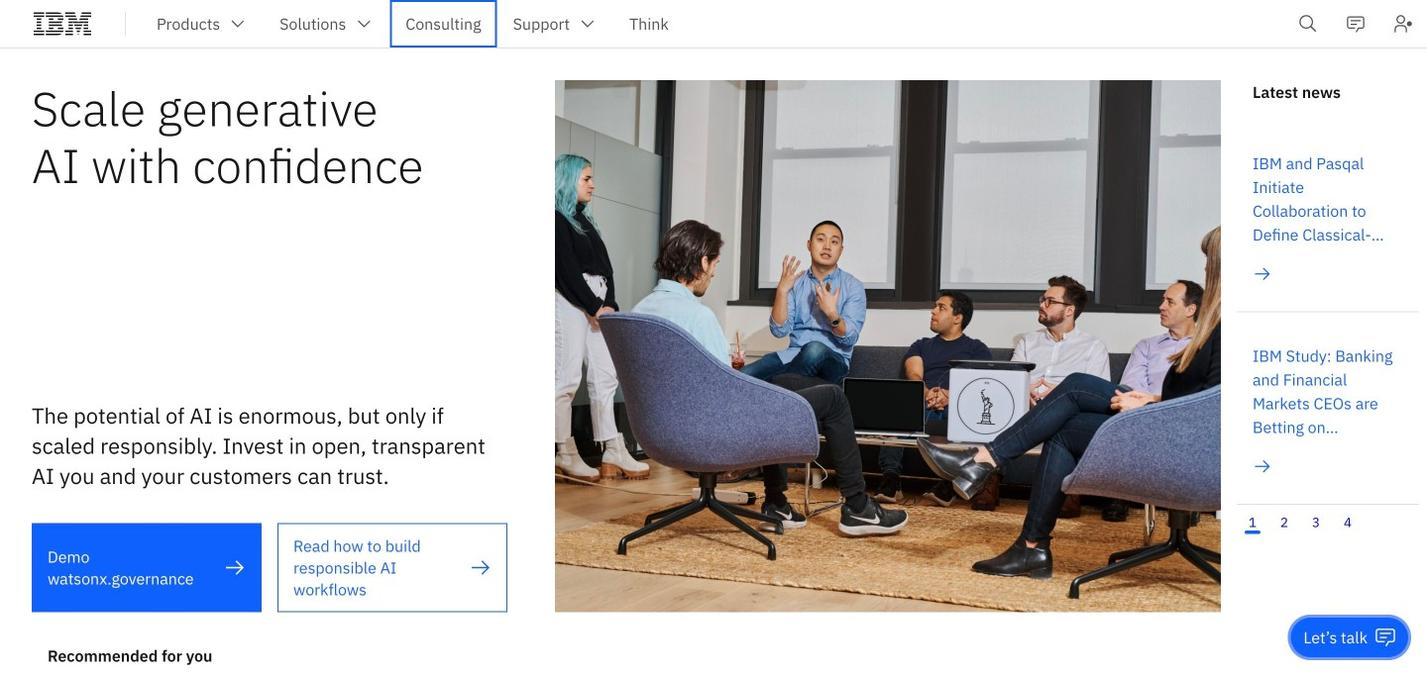Task type: locate. For each thing, give the bounding box(es) containing it.
let's talk element
[[1304, 627, 1368, 649]]



